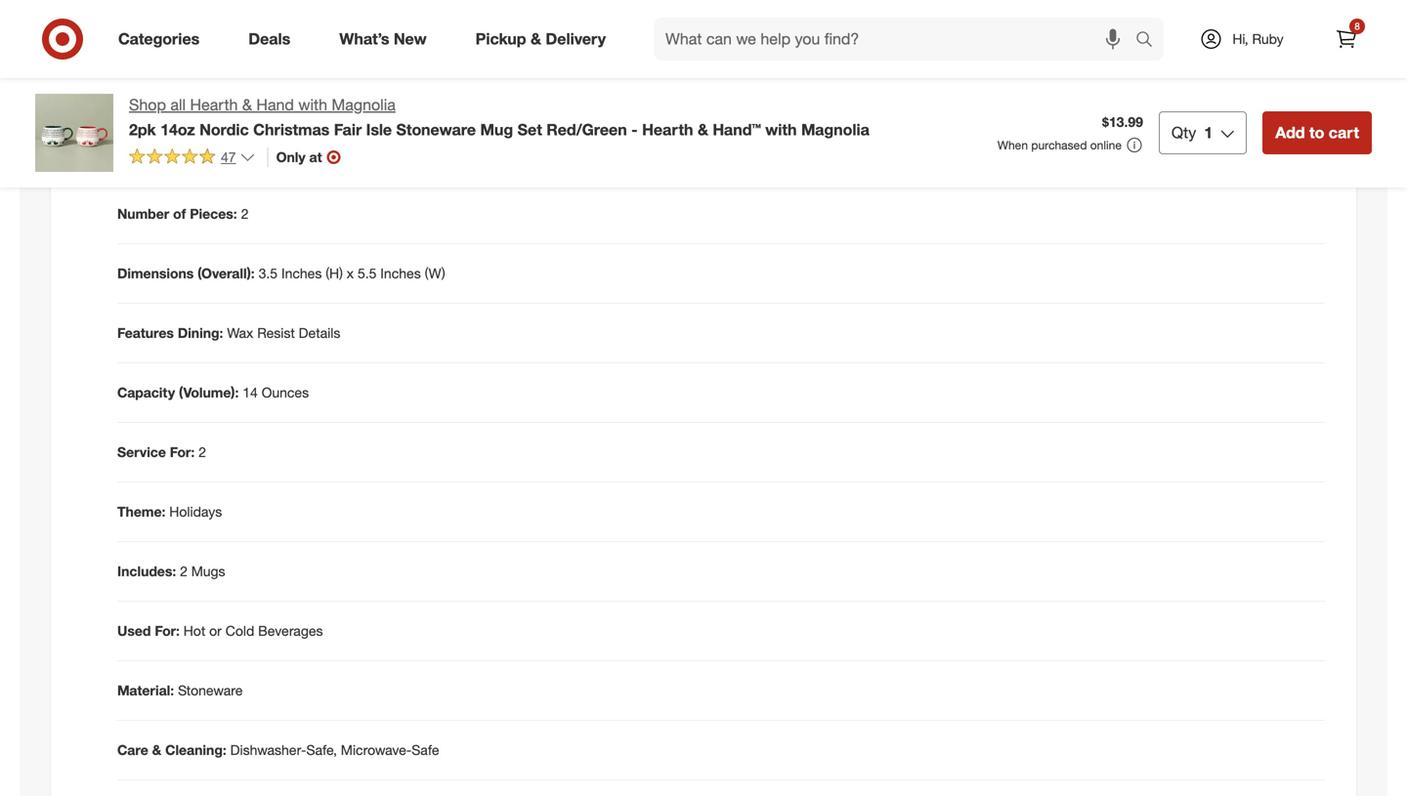 Task type: vqa. For each thing, say whether or not it's contained in the screenshot.
"Isle"
yes



Task type: locate. For each thing, give the bounding box(es) containing it.
2 vertical spatial 2
[[180, 563, 188, 580]]

what's new link
[[323, 18, 451, 61]]

only
[[276, 148, 306, 166]]

1 horizontal spatial 2
[[199, 444, 206, 461]]

ruby
[[1252, 30, 1284, 47]]

online
[[1090, 138, 1122, 152]]

hot
[[248, 44, 268, 61]]

1 horizontal spatial hearth
[[642, 120, 693, 139]]

1
[[1204, 123, 1213, 142]]

beverages
[[258, 623, 323, 640]]

for: left hot
[[155, 623, 180, 640]]

& for cleaning:
[[152, 742, 161, 759]]

what's
[[339, 29, 389, 48]]

hand™
[[795, 44, 835, 61], [713, 120, 761, 139]]

dishwasher-
[[230, 742, 306, 759]]

14oz
[[160, 120, 195, 139]]

enjoy
[[1043, 44, 1077, 61]]

for:
[[170, 444, 195, 461], [155, 623, 180, 640]]

0 vertical spatial stoneware
[[396, 120, 476, 139]]

2 inches from the left
[[380, 265, 421, 282]]

number
[[117, 205, 169, 222]]

safe
[[306, 71, 332, 89]]

0 vertical spatial and
[[272, 44, 295, 61]]

what's new
[[339, 29, 427, 48]]

pickup
[[476, 29, 526, 48]]

47
[[221, 148, 236, 166]]

microwave-
[[341, 742, 412, 759]]

mug
[[480, 120, 513, 139]]

microwave
[[137, 71, 202, 89]]

delivery
[[546, 29, 606, 48]]

qty
[[1172, 123, 1196, 142]]

wax
[[227, 325, 253, 342]]

$13.99
[[1102, 114, 1143, 131]]

2 horizontal spatial 2
[[241, 205, 249, 222]]

capacity (volume): 14 ounces
[[117, 384, 309, 401]]

add to cart
[[1276, 123, 1359, 142]]

all
[[170, 95, 186, 114]]

made
[[137, 17, 172, 34]]

0 vertical spatial for:
[[170, 444, 195, 461]]

0 horizontal spatial inches
[[281, 265, 322, 282]]

inches left (h)
[[281, 265, 322, 282]]

• left create
[[977, 44, 984, 61]]

service for: 2
[[117, 444, 206, 461]]

2 down (volume):
[[199, 444, 206, 461]]

red/green
[[547, 120, 627, 139]]

1 horizontal spatial inches
[[380, 265, 421, 282]]

with
[[839, 44, 864, 61], [219, 44, 244, 61], [298, 95, 327, 114], [765, 120, 797, 139]]

for: right 'service'
[[170, 444, 195, 461]]

includes: 2 mugs
[[117, 563, 225, 580]]

resist
[[257, 325, 295, 342]]

and down 'used'
[[206, 71, 229, 89]]

0 horizontal spatial 2
[[180, 563, 188, 580]]

0 horizontal spatial hearth
[[190, 95, 238, 114]]

1 horizontal spatial hand™
[[795, 44, 835, 61]]

1 vertical spatial hearth
[[190, 95, 238, 114]]

stoneware down or
[[178, 682, 243, 699]]

set
[[518, 120, 542, 139]]

What can we help you find? suggestions appear below search field
[[654, 18, 1140, 61]]

stoneware inside "shop all hearth & hand with magnolia 2pk 14oz nordic christmas fair isle stoneware mug set red/green - hearth & hand™ with magnolia"
[[396, 120, 476, 139]]

shop
[[129, 95, 166, 114]]

x
[[347, 265, 354, 282]]

stoneware
[[396, 120, 476, 139], [178, 682, 243, 699]]

categories
[[118, 29, 200, 48]]

purchased
[[1031, 138, 1087, 152]]

2 left mugs
[[180, 563, 188, 580]]

1 horizontal spatial magnolia
[[801, 120, 870, 139]]

0 horizontal spatial •
[[977, 44, 984, 61]]

can be used with hot and cold beverages
[[137, 44, 392, 61]]

for: for service for:
[[170, 444, 195, 461]]

0 horizontal spatial and
[[206, 71, 229, 89]]

0 vertical spatial magnolia
[[332, 95, 396, 114]]

1 vertical spatial for:
[[155, 623, 180, 640]]

can
[[137, 44, 161, 61]]

stoneware right isle
[[396, 120, 476, 139]]

8 link
[[1325, 18, 1368, 61]]

hi,
[[1233, 30, 1249, 47]]

material: stoneware
[[117, 682, 243, 699]]

1 horizontal spatial •
[[1033, 44, 1040, 61]]

3.5
[[259, 265, 278, 282]]

14
[[243, 384, 258, 401]]

image of 2pk 14oz nordic christmas fair isle stoneware mug set red/green - hearth & hand™ with magnolia image
[[35, 94, 113, 172]]

dimensions (overall): 3.5 inches (h) x 5.5 inches (w)
[[117, 265, 445, 282]]

dimensions
[[117, 265, 194, 282]]

theme: holidays
[[117, 503, 222, 520]]

magnolia
[[332, 95, 396, 114], [801, 120, 870, 139]]

hearth
[[737, 44, 779, 61], [190, 95, 238, 114], [642, 120, 693, 139]]

• left enjoy
[[1033, 44, 1040, 61]]

0 horizontal spatial hand™
[[713, 120, 761, 139]]

1 horizontal spatial and
[[272, 44, 295, 61]]

beverages
[[329, 44, 392, 61]]

microwave and dishwasher safe
[[137, 71, 332, 89]]

pickup & delivery
[[476, 29, 606, 48]]

new
[[394, 29, 427, 48]]

inches right 5.5 at top
[[380, 265, 421, 282]]

2 right pieces:
[[241, 205, 249, 222]]

hot
[[184, 623, 205, 640]]

1 vertical spatial hand™
[[713, 120, 761, 139]]

and
[[272, 44, 295, 61], [206, 71, 229, 89]]

1 horizontal spatial stoneware
[[396, 120, 476, 139]]

capacity
[[117, 384, 175, 401]]

2 • from the left
[[1033, 44, 1040, 61]]

deals link
[[232, 18, 315, 61]]

and right hot
[[272, 44, 295, 61]]

at
[[309, 148, 322, 166]]

0 vertical spatial hearth
[[737, 44, 779, 61]]

0 horizontal spatial stoneware
[[178, 682, 243, 699]]

0 horizontal spatial magnolia
[[332, 95, 396, 114]]

hi, ruby
[[1233, 30, 1284, 47]]



Task type: describe. For each thing, give the bounding box(es) containing it.
& for hand™
[[783, 44, 791, 61]]

when purchased online
[[998, 138, 1122, 152]]

(h)
[[326, 265, 343, 282]]

5.5
[[358, 265, 377, 282]]

hand™ inside "shop all hearth & hand with magnolia 2pk 14oz nordic christmas fair isle stoneware mug set red/green - hearth & hand™ with magnolia"
[[713, 120, 761, 139]]

details
[[299, 325, 340, 342]]

hearth & hand™ with magnolia: gather • create • enjoy
[[737, 44, 1077, 61]]

made from stoneware
[[137, 17, 271, 34]]

& for delivery
[[531, 29, 541, 48]]

pickup & delivery link
[[459, 18, 630, 61]]

2 horizontal spatial hearth
[[737, 44, 779, 61]]

cart
[[1329, 123, 1359, 142]]

dishwasher
[[233, 71, 302, 89]]

1 vertical spatial 2
[[199, 444, 206, 461]]

christmas
[[253, 120, 330, 139]]

1 • from the left
[[977, 44, 984, 61]]

from
[[175, 17, 204, 34]]

used for: hot or cold beverages
[[117, 623, 323, 640]]

ounces
[[262, 384, 309, 401]]

fair
[[334, 120, 362, 139]]

be
[[165, 44, 181, 61]]

includes:
[[117, 563, 176, 580]]

specifications button
[[66, 134, 1341, 196]]

for: for used for:
[[155, 623, 180, 640]]

-
[[631, 120, 638, 139]]

add
[[1276, 123, 1305, 142]]

8
[[1355, 20, 1360, 32]]

1 inches from the left
[[281, 265, 322, 282]]

mugs
[[191, 563, 225, 580]]

number of pieces: 2
[[117, 205, 249, 222]]

features
[[117, 325, 174, 342]]

(w)
[[425, 265, 445, 282]]

(overall):
[[198, 265, 255, 282]]

to
[[1310, 123, 1325, 142]]

0 vertical spatial hand™
[[795, 44, 835, 61]]

47 link
[[129, 147, 256, 170]]

nordic
[[200, 120, 249, 139]]

cold
[[298, 44, 325, 61]]

2pk
[[129, 120, 156, 139]]

safe
[[412, 742, 439, 759]]

service
[[117, 444, 166, 461]]

of
[[173, 205, 186, 222]]

shop all hearth & hand with magnolia 2pk 14oz nordic christmas fair isle stoneware mug set red/green - hearth & hand™ with magnolia
[[129, 95, 870, 139]]

create
[[988, 44, 1029, 61]]

isle
[[366, 120, 392, 139]]

used
[[185, 44, 215, 61]]

theme:
[[117, 503, 166, 520]]

categories link
[[102, 18, 224, 61]]

1 vertical spatial stoneware
[[178, 682, 243, 699]]

search button
[[1127, 18, 1174, 65]]

only at
[[276, 148, 322, 166]]

qty 1
[[1172, 123, 1213, 142]]

0 vertical spatial 2
[[241, 205, 249, 222]]

pieces:
[[190, 205, 237, 222]]

1 vertical spatial and
[[206, 71, 229, 89]]

used
[[117, 623, 151, 640]]

magnolia:
[[868, 44, 928, 61]]

holidays
[[169, 503, 222, 520]]

1 vertical spatial magnolia
[[801, 120, 870, 139]]

material:
[[117, 682, 174, 699]]

or
[[209, 623, 222, 640]]

(volume):
[[179, 384, 239, 401]]

add to cart button
[[1263, 111, 1372, 154]]

care & cleaning: dishwasher-safe, microwave-safe
[[117, 742, 439, 759]]

2 vertical spatial hearth
[[642, 120, 693, 139]]

cleaning:
[[165, 742, 227, 759]]

dining:
[[178, 325, 223, 342]]

hand
[[256, 95, 294, 114]]

safe,
[[306, 742, 337, 759]]

deals
[[248, 29, 290, 48]]

cold
[[225, 623, 254, 640]]



